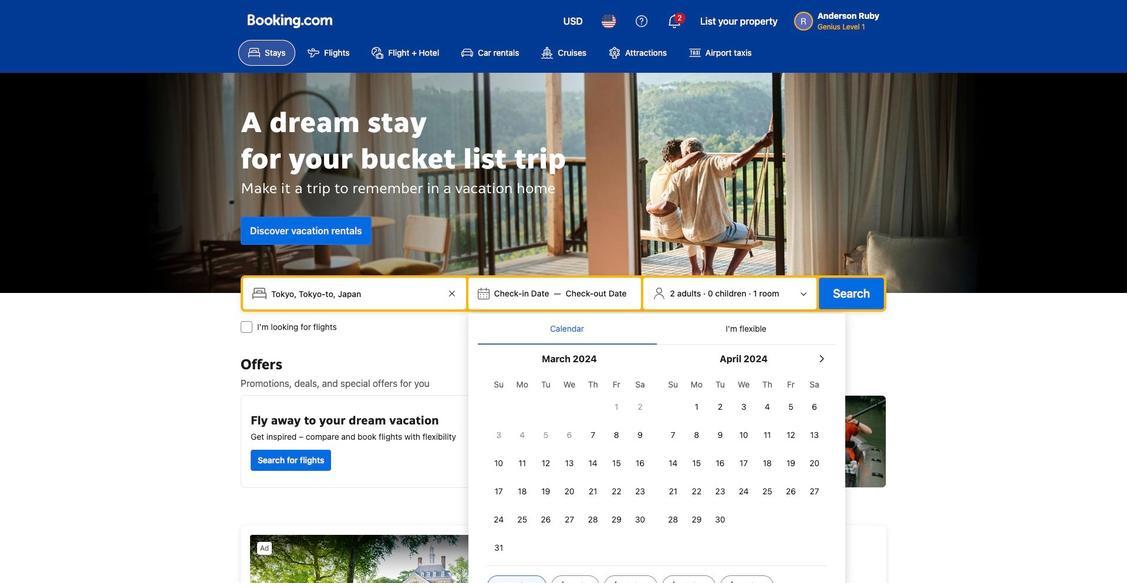 Task type: describe. For each thing, give the bounding box(es) containing it.
26 April 2024 checkbox
[[780, 479, 803, 505]]

12 April 2024 checkbox
[[780, 422, 803, 448]]

17 April 2024 checkbox
[[733, 451, 756, 476]]

18 April 2024 checkbox
[[756, 451, 780, 476]]

12 March 2024 checkbox
[[534, 451, 558, 476]]

a young girl and woman kayak on a river image
[[569, 396, 886, 488]]

7 April 2024 checkbox
[[662, 422, 685, 448]]

booking.com image
[[248, 14, 332, 28]]

22 April 2024 checkbox
[[685, 479, 709, 505]]

30 March 2024 checkbox
[[629, 507, 652, 533]]

19 March 2024 checkbox
[[534, 479, 558, 505]]

17 March 2024 checkbox
[[487, 479, 511, 505]]

6 April 2024 checkbox
[[803, 394, 827, 420]]

31 March 2024 checkbox
[[487, 535, 511, 561]]

18 March 2024 checkbox
[[511, 479, 534, 505]]

4 March 2024 checkbox
[[511, 422, 534, 448]]

5 March 2024 checkbox
[[534, 422, 558, 448]]

5 April 2024 checkbox
[[780, 394, 803, 420]]

24 April 2024 checkbox
[[733, 479, 756, 505]]

29 April 2024 checkbox
[[685, 507, 709, 533]]

11 April 2024 checkbox
[[756, 422, 780, 448]]

14 March 2024 checkbox
[[582, 451, 605, 476]]

3 March 2024 checkbox
[[487, 422, 511, 448]]

8 April 2024 checkbox
[[685, 422, 709, 448]]

30 April 2024 checkbox
[[709, 507, 733, 533]]

29 March 2024 checkbox
[[605, 507, 629, 533]]

20 April 2024 checkbox
[[803, 451, 827, 476]]

23 April 2024 checkbox
[[709, 479, 733, 505]]

20 March 2024 checkbox
[[558, 479, 582, 505]]

1 grid from the left
[[487, 373, 652, 561]]

16 March 2024 checkbox
[[629, 451, 652, 476]]

14 April 2024 checkbox
[[662, 451, 685, 476]]

23 March 2024 checkbox
[[629, 479, 652, 505]]

28 April 2024 checkbox
[[662, 507, 685, 533]]

25 March 2024 checkbox
[[511, 507, 534, 533]]

13 April 2024 checkbox
[[803, 422, 827, 448]]



Task type: vqa. For each thing, say whether or not it's contained in the screenshot.
bottommost RENTAL
no



Task type: locate. For each thing, give the bounding box(es) containing it.
9 April 2024 checkbox
[[709, 422, 733, 448]]

16 April 2024 checkbox
[[709, 451, 733, 476]]

28 March 2024 checkbox
[[582, 507, 605, 533]]

2 April 2024 checkbox
[[709, 394, 733, 420]]

1 horizontal spatial grid
[[662, 373, 827, 533]]

main content
[[236, 355, 892, 583]]

your account menu anderson ruby genius level 1 element
[[795, 5, 885, 32]]

3 April 2024 checkbox
[[733, 394, 756, 420]]

0 horizontal spatial grid
[[487, 373, 652, 561]]

2 March 2024 checkbox
[[629, 394, 652, 420]]

26 March 2024 checkbox
[[534, 507, 558, 533]]

9 March 2024 checkbox
[[629, 422, 652, 448]]

6 March 2024 checkbox
[[558, 422, 582, 448]]

19 April 2024 checkbox
[[780, 451, 803, 476]]

1 April 2024 checkbox
[[685, 394, 709, 420]]

13 March 2024 checkbox
[[558, 451, 582, 476]]

advertisement element
[[241, 526, 887, 583]]

21 March 2024 checkbox
[[582, 479, 605, 505]]

27 April 2024 checkbox
[[803, 479, 827, 505]]

27 March 2024 checkbox
[[558, 507, 582, 533]]

1 March 2024 checkbox
[[605, 394, 629, 420]]

fly away to your dream vacation image
[[476, 405, 549, 478]]

15 March 2024 checkbox
[[605, 451, 629, 476]]

tab list
[[478, 314, 836, 345]]

grid
[[487, 373, 652, 561], [662, 373, 827, 533]]

10 April 2024 checkbox
[[733, 422, 756, 448]]

7 March 2024 checkbox
[[582, 422, 605, 448]]

25 April 2024 checkbox
[[756, 479, 780, 505]]

2 grid from the left
[[662, 373, 827, 533]]

21 April 2024 checkbox
[[662, 479, 685, 505]]

8 March 2024 checkbox
[[605, 422, 629, 448]]

15 April 2024 checkbox
[[685, 451, 709, 476]]

24 March 2024 checkbox
[[487, 507, 511, 533]]

11 March 2024 checkbox
[[511, 451, 534, 476]]

10 March 2024 checkbox
[[487, 451, 511, 476]]

4 April 2024 checkbox
[[756, 394, 780, 420]]

Where are you going? field
[[267, 283, 445, 304]]

22 March 2024 checkbox
[[605, 479, 629, 505]]



